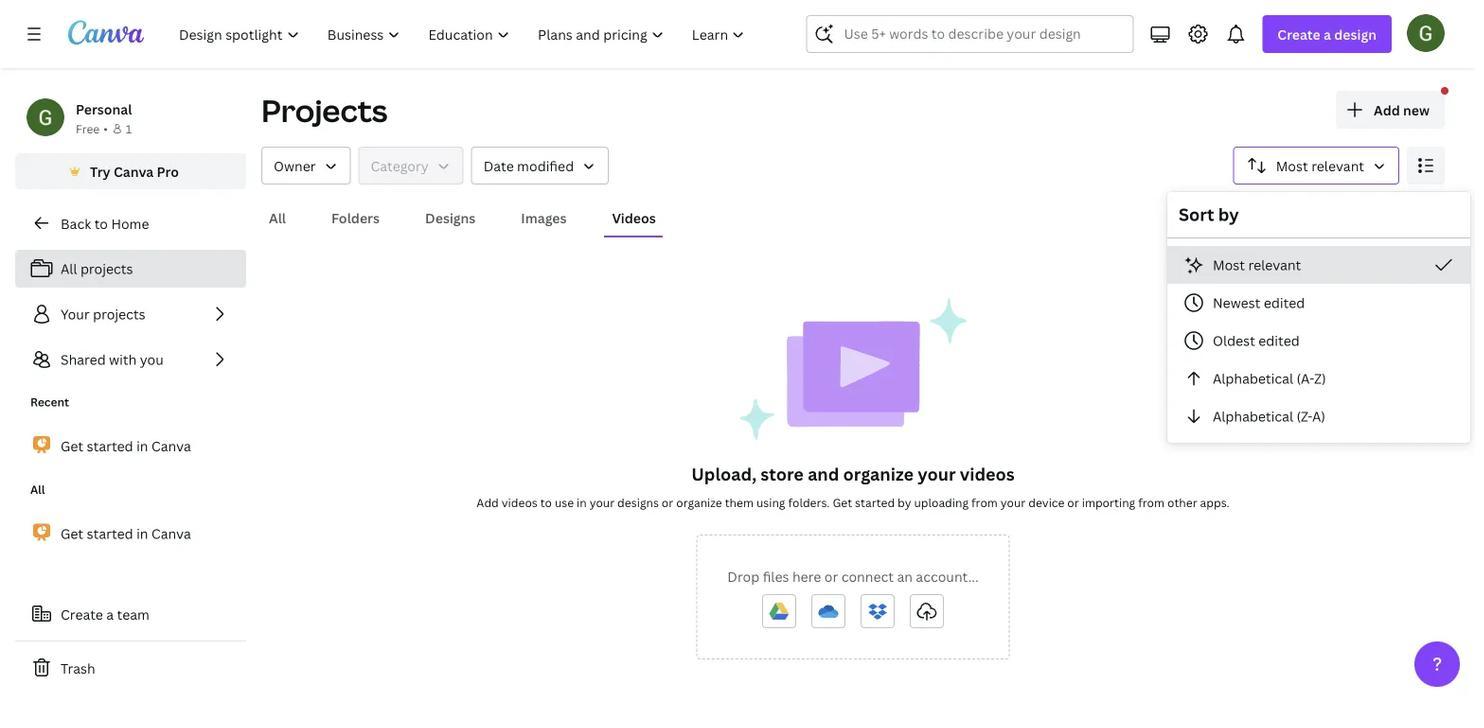 Task type: locate. For each thing, give the bounding box(es) containing it.
1 horizontal spatial most
[[1276, 157, 1308, 175]]

most
[[1276, 157, 1308, 175], [1213, 256, 1245, 274]]

your projects
[[61, 305, 145, 323]]

a
[[1324, 25, 1331, 43], [106, 605, 114, 623]]

your left 'designs'
[[590, 495, 615, 510]]

0 horizontal spatial a
[[106, 605, 114, 623]]

edited up alphabetical (a-z)
[[1258, 332, 1300, 350]]

create left design on the top right of the page
[[1277, 25, 1320, 43]]

0 horizontal spatial relevant
[[1248, 256, 1301, 274]]

a inside dropdown button
[[1324, 25, 1331, 43]]

0 vertical spatial get started in canva
[[61, 437, 191, 455]]

a)
[[1312, 408, 1325, 426]]

create a team
[[61, 605, 149, 623]]

None search field
[[806, 15, 1134, 53]]

projects right your
[[93, 305, 145, 323]]

1 vertical spatial started
[[855, 495, 895, 510]]

Category button
[[358, 147, 464, 185]]

all button
[[261, 200, 294, 236]]

0 vertical spatial started
[[87, 437, 133, 455]]

your
[[918, 462, 956, 486], [590, 495, 615, 510], [1000, 495, 1026, 510]]

1 horizontal spatial videos
[[960, 462, 1015, 486]]

get
[[61, 437, 83, 455], [833, 495, 852, 510], [61, 525, 83, 543]]

in down you
[[136, 437, 148, 455]]

0 vertical spatial canva
[[114, 162, 154, 180]]

(a-
[[1297, 370, 1314, 388]]

0 horizontal spatial from
[[971, 495, 998, 510]]

relevant inside option
[[1248, 256, 1301, 274]]

1 vertical spatial alphabetical
[[1213, 408, 1293, 426]]

your up uploading in the right bottom of the page
[[918, 462, 956, 486]]

relevant up newest edited
[[1248, 256, 1301, 274]]

1 alphabetical from the top
[[1213, 370, 1293, 388]]

projects
[[261, 90, 388, 131]]

most relevant
[[1276, 157, 1364, 175], [1213, 256, 1301, 274]]

create inside dropdown button
[[1277, 25, 1320, 43]]

1 vertical spatial videos
[[502, 495, 538, 510]]

create
[[1277, 25, 1320, 43], [61, 605, 103, 623]]

newest edited button
[[1167, 284, 1470, 322]]

create for create a team
[[61, 605, 103, 623]]

alphabetical
[[1213, 370, 1293, 388], [1213, 408, 1293, 426]]

1 vertical spatial most
[[1213, 256, 1245, 274]]

1 horizontal spatial add
[[1374, 101, 1400, 119]]

a for design
[[1324, 25, 1331, 43]]

get right folders.
[[833, 495, 852, 510]]

2 vertical spatial get
[[61, 525, 83, 543]]

from right uploading in the right bottom of the page
[[971, 495, 998, 510]]

1 from from the left
[[971, 495, 998, 510]]

a inside button
[[106, 605, 114, 623]]

use
[[555, 495, 574, 510]]

designs button
[[418, 200, 483, 236]]

get for second get started in canva link from the bottom of the page
[[61, 437, 83, 455]]

0 vertical spatial a
[[1324, 25, 1331, 43]]

get down recent
[[61, 437, 83, 455]]

all projects
[[61, 260, 133, 278]]

alphabetical down alphabetical (a-z)
[[1213, 408, 1293, 426]]

get started in canva link down shared with you 'link'
[[15, 426, 246, 466]]

0 horizontal spatial most
[[1213, 256, 1245, 274]]

Date modified button
[[471, 147, 609, 185]]

a left "team"
[[106, 605, 114, 623]]

1 horizontal spatial to
[[540, 495, 552, 510]]

create inside button
[[61, 605, 103, 623]]

1 vertical spatial in
[[577, 495, 587, 510]]

organize
[[843, 462, 914, 486], [676, 495, 722, 510]]

alphabetical down oldest edited
[[1213, 370, 1293, 388]]

1 vertical spatial get started in canva
[[61, 525, 191, 543]]

2 horizontal spatial all
[[269, 209, 286, 227]]

2 vertical spatial started
[[87, 525, 133, 543]]

Owner button
[[261, 147, 351, 185]]

other
[[1167, 495, 1197, 510]]

canva
[[114, 162, 154, 180], [151, 437, 191, 455], [151, 525, 191, 543]]

newest edited option
[[1167, 284, 1470, 322]]

oldest edited option
[[1167, 322, 1470, 360]]

0 vertical spatial most
[[1276, 157, 1308, 175]]

canva down you
[[151, 437, 191, 455]]

apps.
[[1200, 495, 1229, 510]]

all for all projects
[[61, 260, 77, 278]]

1 horizontal spatial all
[[61, 260, 77, 278]]

0 horizontal spatial by
[[898, 495, 911, 510]]

1 horizontal spatial from
[[1138, 495, 1165, 510]]

Search search field
[[844, 16, 1096, 52]]

1 vertical spatial get started in canva link
[[15, 514, 246, 554]]

videos left the use
[[502, 495, 538, 510]]

0 horizontal spatial organize
[[676, 495, 722, 510]]

shared
[[61, 351, 106, 369]]

0 horizontal spatial or
[[662, 495, 673, 510]]

back to home link
[[15, 204, 246, 242]]

0 vertical spatial create
[[1277, 25, 1320, 43]]

sort by list box
[[1167, 246, 1470, 435]]

1 vertical spatial edited
[[1258, 332, 1300, 350]]

add left new
[[1374, 101, 1400, 119]]

by
[[1218, 203, 1239, 226], [898, 495, 911, 510]]

owner
[[274, 157, 316, 175]]

all inside button
[[269, 209, 286, 227]]

0 vertical spatial videos
[[960, 462, 1015, 486]]

all projects link
[[15, 250, 246, 288]]

or right device
[[1067, 495, 1079, 510]]

1 vertical spatial organize
[[676, 495, 722, 510]]

all for all button
[[269, 209, 286, 227]]

new
[[1403, 101, 1430, 119]]

or right here
[[824, 568, 838, 586]]

team
[[117, 605, 149, 623]]

edited inside button
[[1264, 294, 1305, 312]]

all up your
[[61, 260, 77, 278]]

organize right and
[[843, 462, 914, 486]]

list
[[15, 250, 246, 379]]

0 horizontal spatial create
[[61, 605, 103, 623]]

2 alphabetical from the top
[[1213, 408, 1293, 426]]

most relevant down add new dropdown button
[[1276, 157, 1364, 175]]

1 vertical spatial most relevant
[[1213, 256, 1301, 274]]

edited up oldest edited
[[1264, 294, 1305, 312]]

•
[[103, 121, 108, 136]]

1 horizontal spatial create
[[1277, 25, 1320, 43]]

most relevant up newest edited
[[1213, 256, 1301, 274]]

in
[[136, 437, 148, 455], [577, 495, 587, 510], [136, 525, 148, 543]]

relevant
[[1311, 157, 1364, 175], [1248, 256, 1301, 274]]

by right sort
[[1218, 203, 1239, 226]]

sort by
[[1179, 203, 1239, 226]]

your left device
[[1000, 495, 1026, 510]]

to right back
[[94, 214, 108, 232]]

alphabetical inside button
[[1213, 408, 1293, 426]]

0 vertical spatial add
[[1374, 101, 1400, 119]]

upload,
[[691, 462, 757, 486]]

started down shared with you
[[87, 437, 133, 455]]

try canva pro
[[90, 162, 179, 180]]

projects down back to home
[[80, 260, 133, 278]]

canva right "try"
[[114, 162, 154, 180]]

most relevant inside most relevant button
[[1276, 157, 1364, 175]]

try canva pro button
[[15, 153, 246, 189]]

0 vertical spatial edited
[[1264, 294, 1305, 312]]

started right folders.
[[855, 495, 895, 510]]

by inside upload, store and organize your videos add videos to use in your designs or organize them using folders. get started by uploading from your device or importing from other apps.
[[898, 495, 911, 510]]

edited
[[1264, 294, 1305, 312], [1258, 332, 1300, 350]]

1 horizontal spatial by
[[1218, 203, 1239, 226]]

organize down upload,
[[676, 495, 722, 510]]

get started in canva down with
[[61, 437, 191, 455]]

from left other
[[1138, 495, 1165, 510]]

alphabetical inside button
[[1213, 370, 1293, 388]]

0 vertical spatial relevant
[[1311, 157, 1364, 175]]

home
[[111, 214, 149, 232]]

1 vertical spatial all
[[61, 260, 77, 278]]

projects for your projects
[[93, 305, 145, 323]]

0 horizontal spatial all
[[30, 482, 45, 498]]

Sort by button
[[1233, 147, 1399, 185]]

1 horizontal spatial a
[[1324, 25, 1331, 43]]

a left design on the top right of the page
[[1324, 25, 1331, 43]]

0 vertical spatial alphabetical
[[1213, 370, 1293, 388]]

or
[[662, 495, 673, 510], [1067, 495, 1079, 510], [824, 568, 838, 586]]

get started in canva up create a team button
[[61, 525, 191, 543]]

get started in canva link up create a team button
[[15, 514, 246, 554]]

all down owner
[[269, 209, 286, 227]]

alphabetical (a-z) option
[[1167, 360, 1470, 398]]

sort
[[1179, 203, 1214, 226]]

get started in canva link
[[15, 426, 246, 466], [15, 514, 246, 554]]

1 vertical spatial by
[[898, 495, 911, 510]]

0 horizontal spatial to
[[94, 214, 108, 232]]

design
[[1334, 25, 1377, 43]]

add
[[1374, 101, 1400, 119], [477, 495, 499, 510]]

all
[[269, 209, 286, 227], [61, 260, 77, 278], [30, 482, 45, 498]]

1 vertical spatial add
[[477, 495, 499, 510]]

free •
[[76, 121, 108, 136]]

alphabetical for alphabetical (a-z)
[[1213, 370, 1293, 388]]

get started in canva
[[61, 437, 191, 455], [61, 525, 191, 543]]

alphabetical (z-a) option
[[1167, 398, 1470, 435]]

by left uploading in the right bottom of the page
[[898, 495, 911, 510]]

0 vertical spatial get
[[61, 437, 83, 455]]

projects inside your projects link
[[93, 305, 145, 323]]

started inside upload, store and organize your videos add videos to use in your designs or organize them using folders. get started by uploading from your device or importing from other apps.
[[855, 495, 895, 510]]

add new
[[1374, 101, 1430, 119]]

0 vertical spatial most relevant
[[1276, 157, 1364, 175]]

1 vertical spatial projects
[[93, 305, 145, 323]]

all down recent
[[30, 482, 45, 498]]

videos
[[612, 209, 656, 227]]

free
[[76, 121, 100, 136]]

canva up create a team button
[[151, 525, 191, 543]]

most relevant inside button
[[1213, 256, 1301, 274]]

projects inside all projects link
[[80, 260, 133, 278]]

0 vertical spatial all
[[269, 209, 286, 227]]

1 vertical spatial to
[[540, 495, 552, 510]]

edited inside button
[[1258, 332, 1300, 350]]

edited for oldest edited
[[1258, 332, 1300, 350]]

started
[[87, 437, 133, 455], [855, 495, 895, 510], [87, 525, 133, 543]]

started up create a team
[[87, 525, 133, 543]]

to inside 'link'
[[94, 214, 108, 232]]

1 vertical spatial relevant
[[1248, 256, 1301, 274]]

2 horizontal spatial your
[[1000, 495, 1026, 510]]

folders
[[331, 209, 380, 227]]

1 horizontal spatial organize
[[843, 462, 914, 486]]

projects
[[80, 260, 133, 278], [93, 305, 145, 323]]

1 get started in canva link from the top
[[15, 426, 246, 466]]

2 vertical spatial all
[[30, 482, 45, 498]]

get started in canva for first get started in canva link from the bottom of the page
[[61, 525, 191, 543]]

most relevant option
[[1167, 246, 1470, 284]]

connect
[[841, 568, 894, 586]]

or right 'designs'
[[662, 495, 673, 510]]

newest edited
[[1213, 294, 1305, 312]]

uploading
[[914, 495, 969, 510]]

your
[[61, 305, 90, 323]]

in right the use
[[577, 495, 587, 510]]

2 horizontal spatial or
[[1067, 495, 1079, 510]]

to left the use
[[540, 495, 552, 510]]

0 horizontal spatial add
[[477, 495, 499, 510]]

0 vertical spatial projects
[[80, 260, 133, 278]]

to
[[94, 214, 108, 232], [540, 495, 552, 510]]

in up "team"
[[136, 525, 148, 543]]

1 vertical spatial a
[[106, 605, 114, 623]]

videos button
[[604, 200, 663, 236]]

2 get started in canva from the top
[[61, 525, 191, 543]]

add left the use
[[477, 495, 499, 510]]

create left "team"
[[61, 605, 103, 623]]

0 vertical spatial to
[[94, 214, 108, 232]]

get up create a team
[[61, 525, 83, 543]]

relevant down add new dropdown button
[[1311, 157, 1364, 175]]

0 horizontal spatial videos
[[502, 495, 538, 510]]

top level navigation element
[[167, 15, 761, 53]]

1 vertical spatial create
[[61, 605, 103, 623]]

1 get started in canva from the top
[[61, 437, 191, 455]]

canva inside try canva pro button
[[114, 162, 154, 180]]

1 vertical spatial get
[[833, 495, 852, 510]]

0 vertical spatial get started in canva link
[[15, 426, 246, 466]]

from
[[971, 495, 998, 510], [1138, 495, 1165, 510]]

videos up uploading in the right bottom of the page
[[960, 462, 1015, 486]]

to inside upload, store and organize your videos add videos to use in your designs or organize them using folders. get started by uploading from your device or importing from other apps.
[[540, 495, 552, 510]]

create for create a design
[[1277, 25, 1320, 43]]



Task type: describe. For each thing, give the bounding box(es) containing it.
2 from from the left
[[1138, 495, 1165, 510]]

get started in canva for second get started in canva link from the bottom of the page
[[61, 437, 191, 455]]

designs
[[425, 209, 476, 227]]

1
[[126, 121, 132, 136]]

trash
[[61, 659, 95, 677]]

oldest edited button
[[1167, 322, 1470, 360]]

category
[[371, 157, 429, 175]]

0 vertical spatial organize
[[843, 462, 914, 486]]

personal
[[76, 100, 132, 118]]

drop files here or connect an account...
[[727, 568, 979, 586]]

trash link
[[15, 649, 246, 687]]

add inside dropdown button
[[1374, 101, 1400, 119]]

alphabetical (z-a) button
[[1167, 398, 1470, 435]]

images
[[521, 209, 567, 227]]

using
[[756, 495, 785, 510]]

z)
[[1314, 370, 1326, 388]]

create a design
[[1277, 25, 1377, 43]]

an
[[897, 568, 913, 586]]

create a team button
[[15, 595, 246, 633]]

your projects link
[[15, 295, 246, 333]]

date modified
[[483, 157, 574, 175]]

folders.
[[788, 495, 830, 510]]

here
[[792, 568, 821, 586]]

with
[[109, 351, 137, 369]]

(z-
[[1297, 408, 1312, 426]]

back to home
[[61, 214, 149, 232]]

gary orlando image
[[1407, 14, 1445, 52]]

2 get started in canva link from the top
[[15, 514, 246, 554]]

images button
[[513, 200, 574, 236]]

projects for all projects
[[80, 260, 133, 278]]

0 vertical spatial in
[[136, 437, 148, 455]]

alphabetical (a-z) button
[[1167, 360, 1470, 398]]

1 vertical spatial canva
[[151, 437, 191, 455]]

1 horizontal spatial your
[[918, 462, 956, 486]]

2 vertical spatial in
[[136, 525, 148, 543]]

most inside option
[[1213, 256, 1245, 274]]

files
[[763, 568, 789, 586]]

and
[[808, 462, 839, 486]]

alphabetical (z-a)
[[1213, 408, 1325, 426]]

1 horizontal spatial or
[[824, 568, 838, 586]]

importing
[[1082, 495, 1135, 510]]

upload, store and organize your videos add videos to use in your designs or organize them using folders. get started by uploading from your device or importing from other apps.
[[477, 462, 1229, 510]]

pro
[[157, 162, 179, 180]]

2 vertical spatial canva
[[151, 525, 191, 543]]

store
[[761, 462, 804, 486]]

recent
[[30, 394, 69, 410]]

drop
[[727, 568, 759, 586]]

device
[[1028, 495, 1065, 510]]

shared with you link
[[15, 341, 246, 379]]

in inside upload, store and organize your videos add videos to use in your designs or organize them using folders. get started by uploading from your device or importing from other apps.
[[577, 495, 587, 510]]

try
[[90, 162, 110, 180]]

newest
[[1213, 294, 1260, 312]]

oldest
[[1213, 332, 1255, 350]]

1 horizontal spatial relevant
[[1311, 157, 1364, 175]]

create a design button
[[1262, 15, 1392, 53]]

get inside upload, store and organize your videos add videos to use in your designs or organize them using folders. get started by uploading from your device or importing from other apps.
[[833, 495, 852, 510]]

edited for newest edited
[[1264, 294, 1305, 312]]

you
[[140, 351, 164, 369]]

get for first get started in canva link from the bottom of the page
[[61, 525, 83, 543]]

add inside upload, store and organize your videos add videos to use in your designs or organize them using folders. get started by uploading from your device or importing from other apps.
[[477, 495, 499, 510]]

modified
[[517, 157, 574, 175]]

list containing all projects
[[15, 250, 246, 379]]

back
[[61, 214, 91, 232]]

designs
[[617, 495, 659, 510]]

add new button
[[1336, 91, 1445, 129]]

account...
[[916, 568, 979, 586]]

0 vertical spatial by
[[1218, 203, 1239, 226]]

alphabetical (a-z)
[[1213, 370, 1326, 388]]

them
[[725, 495, 754, 510]]

shared with you
[[61, 351, 164, 369]]

oldest edited
[[1213, 332, 1300, 350]]

most relevant button
[[1167, 246, 1470, 284]]

a for team
[[106, 605, 114, 623]]

0 horizontal spatial your
[[590, 495, 615, 510]]

folders button
[[324, 200, 387, 236]]

date
[[483, 157, 514, 175]]

alphabetical for alphabetical (z-a)
[[1213, 408, 1293, 426]]



Task type: vqa. For each thing, say whether or not it's contained in the screenshot.
the top building
no



